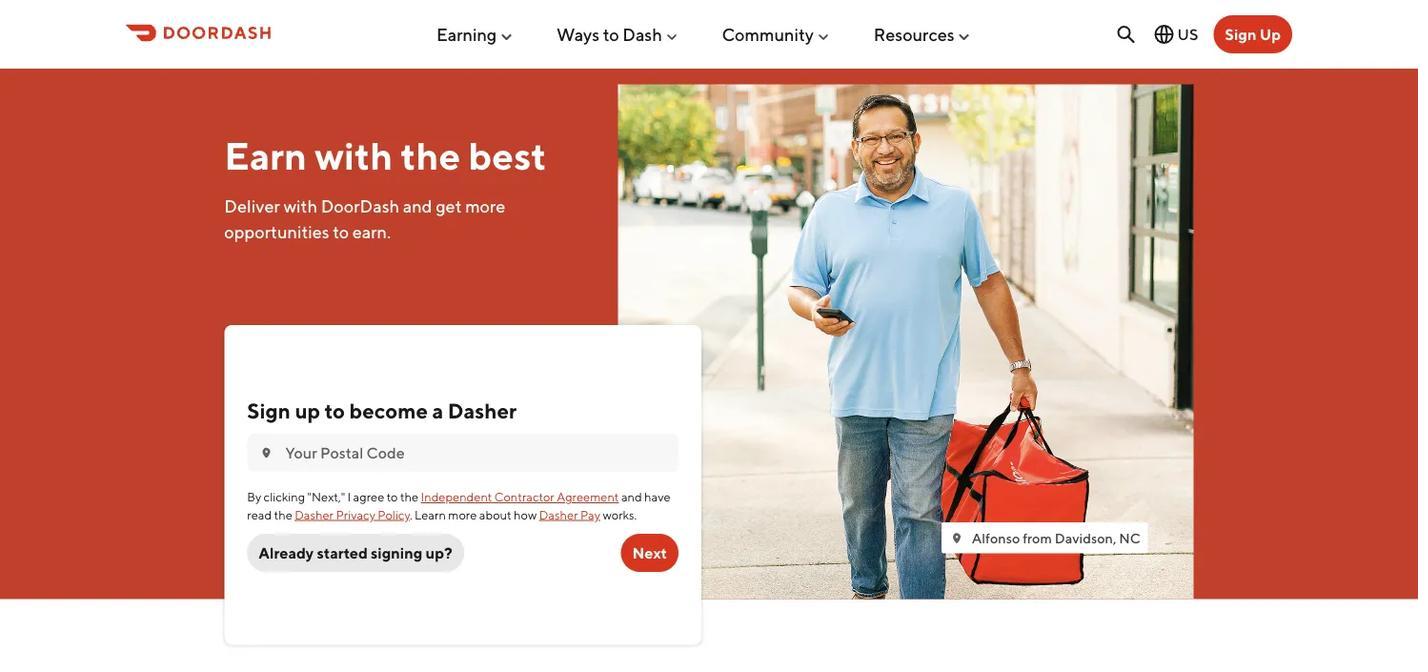 Task type: describe. For each thing, give the bounding box(es) containing it.
read
[[247, 507, 272, 522]]

clicking
[[264, 490, 305, 504]]

community
[[722, 24, 814, 44]]

alfonso from davidson, nc image
[[618, 84, 1194, 599]]

agree
[[353, 490, 385, 504]]

1 horizontal spatial dasher
[[448, 398, 517, 423]]

0 horizontal spatial dasher
[[295, 507, 334, 522]]

earning
[[437, 24, 497, 44]]

next
[[633, 544, 667, 562]]

deliver with doordash and get more opportunities to earn.
[[224, 196, 506, 242]]

privacy
[[336, 507, 376, 522]]

dasher privacy policy . learn more about how dasher pay works.
[[295, 507, 637, 522]]

sign for sign up
[[1225, 25, 1257, 43]]

doordash
[[321, 196, 400, 216]]

nc
[[1120, 530, 1141, 546]]

alfonso from davidson, nc
[[972, 530, 1141, 546]]

earning link
[[437, 16, 514, 52]]

davidson,
[[1055, 530, 1117, 546]]

up
[[1260, 25, 1281, 43]]

best
[[469, 133, 547, 178]]

independent contractor agreement link
[[421, 490, 619, 504]]

dasher pay link
[[539, 507, 601, 522]]

ways to dash
[[557, 24, 662, 44]]

works.
[[603, 507, 637, 522]]

opportunities
[[224, 221, 330, 242]]

1 vertical spatial the
[[400, 490, 419, 504]]

community link
[[722, 16, 831, 52]]

already
[[259, 544, 314, 562]]

about
[[479, 507, 512, 522]]

and inside deliver with doordash and get more opportunities to earn.
[[403, 196, 432, 216]]

to inside deliver with doordash and get more opportunities to earn.
[[333, 221, 349, 242]]

become
[[349, 398, 428, 423]]

Your Postal Code text field
[[285, 443, 667, 464]]

started
[[317, 544, 368, 562]]

get
[[436, 196, 462, 216]]

deliver
[[224, 196, 280, 216]]

0 horizontal spatial location pin image
[[259, 445, 274, 461]]

the inside and have read the
[[274, 507, 293, 522]]

how
[[514, 507, 537, 522]]

earn with the best
[[224, 133, 547, 178]]



Task type: vqa. For each thing, say whether or not it's contained in the screenshot.
the bottom 'More'
no



Task type: locate. For each thing, give the bounding box(es) containing it.
with for doordash
[[284, 196, 318, 216]]

0 vertical spatial sign
[[1225, 25, 1257, 43]]

and
[[403, 196, 432, 216], [622, 490, 642, 504]]

earn.
[[353, 221, 391, 242]]

sign up
[[1225, 25, 1281, 43]]

ways to dash link
[[557, 16, 680, 52]]

location pin image
[[259, 445, 274, 461], [949, 530, 965, 546]]

to left earn.
[[333, 221, 349, 242]]

"next,"
[[308, 490, 345, 504]]

1 vertical spatial with
[[284, 196, 318, 216]]

0 vertical spatial location pin image
[[259, 445, 274, 461]]

sign up to become a dasher
[[247, 398, 517, 423]]

us
[[1178, 25, 1199, 43]]

policy
[[378, 507, 410, 522]]

to up the policy
[[387, 490, 398, 504]]

resources link
[[874, 16, 972, 52]]

location pin image up by
[[259, 445, 274, 461]]

0 vertical spatial and
[[403, 196, 432, 216]]

dasher privacy policy link
[[295, 507, 410, 522]]

by
[[247, 490, 261, 504]]

dasher
[[448, 398, 517, 423], [295, 507, 334, 522], [539, 507, 578, 522]]

the up .
[[400, 490, 419, 504]]

dasher left pay
[[539, 507, 578, 522]]

pay
[[581, 507, 601, 522]]

next button
[[621, 534, 679, 572]]

signing
[[371, 544, 423, 562]]

learn
[[415, 507, 446, 522]]

independent
[[421, 490, 492, 504]]

contractor
[[495, 490, 555, 504]]

sign inside "button"
[[1225, 25, 1257, 43]]

sign up button
[[1214, 15, 1293, 53]]

1 vertical spatial more
[[448, 507, 477, 522]]

a
[[432, 398, 444, 423]]

already started signing up?
[[259, 544, 453, 562]]

dasher down "next,"
[[295, 507, 334, 522]]

0 horizontal spatial and
[[403, 196, 432, 216]]

the
[[401, 133, 461, 178], [400, 490, 419, 504], [274, 507, 293, 522]]

1 horizontal spatial and
[[622, 490, 642, 504]]

0 horizontal spatial sign
[[247, 398, 291, 423]]

and inside and have read the
[[622, 490, 642, 504]]

more right get
[[465, 196, 506, 216]]

1 vertical spatial location pin image
[[949, 530, 965, 546]]

0 vertical spatial the
[[401, 133, 461, 178]]

dasher up your postal code text box
[[448, 398, 517, 423]]

with for the
[[315, 133, 393, 178]]

and left get
[[403, 196, 432, 216]]

dash
[[623, 24, 662, 44]]

0 vertical spatial more
[[465, 196, 506, 216]]

the down clicking at left bottom
[[274, 507, 293, 522]]

with up the opportunities
[[284, 196, 318, 216]]

1 vertical spatial sign
[[247, 398, 291, 423]]

i
[[348, 490, 351, 504]]

resources
[[874, 24, 955, 44]]

alfonso
[[972, 530, 1020, 546]]

more inside deliver with doordash and get more opportunities to earn.
[[465, 196, 506, 216]]

already started signing up? button
[[247, 534, 464, 572]]

the up get
[[401, 133, 461, 178]]

more
[[465, 196, 506, 216], [448, 507, 477, 522]]

up?
[[426, 544, 453, 562]]

have
[[645, 490, 671, 504]]

2 vertical spatial the
[[274, 507, 293, 522]]

2 horizontal spatial dasher
[[539, 507, 578, 522]]

1 vertical spatial and
[[622, 490, 642, 504]]

and up works.
[[622, 490, 642, 504]]

to right up
[[325, 398, 345, 423]]

1 horizontal spatial sign
[[1225, 25, 1257, 43]]

more down "independent"
[[448, 507, 477, 522]]

earn
[[224, 133, 307, 178]]

up
[[295, 398, 320, 423]]

more for get
[[465, 196, 506, 216]]

and have read the
[[247, 490, 671, 522]]

from
[[1023, 530, 1052, 546]]

sign
[[1225, 25, 1257, 43], [247, 398, 291, 423]]

agreement
[[557, 490, 619, 504]]

ways
[[557, 24, 600, 44]]

by clicking "next," i agree to the independent contractor agreement
[[247, 490, 619, 504]]

0 vertical spatial with
[[315, 133, 393, 178]]

to
[[603, 24, 619, 44], [333, 221, 349, 242], [325, 398, 345, 423], [387, 490, 398, 504]]

globe line image
[[1153, 23, 1176, 46]]

with inside deliver with doordash and get more opportunities to earn.
[[284, 196, 318, 216]]

with up doordash
[[315, 133, 393, 178]]

sign for sign up to become a dasher
[[247, 398, 291, 423]]

with
[[315, 133, 393, 178], [284, 196, 318, 216]]

more for learn
[[448, 507, 477, 522]]

.
[[410, 507, 413, 522]]

to left dash
[[603, 24, 619, 44]]

location pin image left alfonso
[[949, 530, 965, 546]]

1 horizontal spatial location pin image
[[949, 530, 965, 546]]



